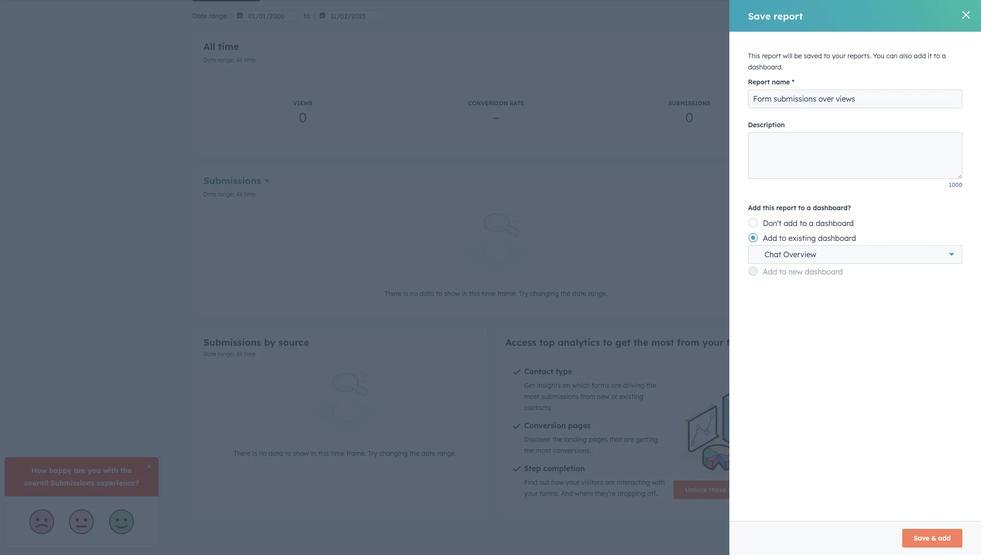 Task type: locate. For each thing, give the bounding box(es) containing it.
add inside button
[[938, 534, 951, 543]]

are right that
[[624, 435, 634, 444]]

most for conversion pages
[[536, 447, 551, 455]]

0 horizontal spatial show
[[293, 449, 309, 458]]

description
[[748, 121, 785, 129]]

1 vertical spatial there
[[234, 449, 251, 458]]

your
[[832, 52, 846, 60], [702, 337, 724, 348], [566, 478, 579, 487], [524, 489, 538, 498]]

1 horizontal spatial range.
[[588, 290, 608, 298]]

1 horizontal spatial in
[[462, 290, 467, 298]]

a up add to existing dashboard
[[809, 219, 814, 228]]

date range: all time
[[203, 56, 256, 63], [203, 191, 256, 198], [203, 351, 256, 358]]

most down get
[[524, 393, 540, 401]]

date
[[192, 12, 207, 20], [203, 56, 216, 63], [203, 191, 216, 198], [203, 351, 216, 358]]

conversion for conversion rate –
[[468, 100, 508, 107]]

existing down don't add to a dashboard
[[789, 234, 816, 243]]

MM/DD/YYYY text field
[[232, 10, 299, 22]]

unlock these charts button
[[674, 481, 770, 499]]

1 horizontal spatial 0
[[685, 109, 693, 125]]

pages up landing in the right bottom of the page
[[568, 421, 591, 430]]

new down overview
[[789, 267, 803, 276]]

range:
[[209, 12, 228, 20], [218, 56, 234, 63], [218, 191, 234, 198], [218, 351, 234, 358]]

0 horizontal spatial from
[[581, 393, 595, 401]]

dashboard down overview
[[805, 267, 843, 276]]

off.
[[647, 489, 658, 498]]

1 vertical spatial conversion
[[524, 421, 566, 430]]

date
[[572, 290, 586, 298], [421, 449, 435, 458]]

0 vertical spatial try
[[519, 290, 528, 298]]

1 vertical spatial existing
[[620, 393, 643, 401]]

conversions.
[[553, 447, 591, 455]]

there
[[385, 290, 402, 298], [234, 449, 251, 458]]

1 vertical spatial new
[[597, 393, 609, 401]]

1 vertical spatial from
[[581, 393, 595, 401]]

most for contact type
[[524, 393, 540, 401]]

are inside 'get insights on which forms are driving the most submissions from new or existing contacts.'
[[611, 381, 621, 390]]

2 vertical spatial date range: all time
[[203, 351, 256, 358]]

save report
[[748, 10, 803, 22], [733, 46, 772, 54], [733, 180, 772, 188]]

0 vertical spatial show
[[444, 290, 460, 298]]

0 vertical spatial date
[[572, 290, 586, 298]]

add for add to new dashboard
[[763, 267, 777, 276]]

submissions 0
[[668, 100, 710, 125]]

forms
[[727, 337, 753, 348], [592, 381, 609, 390]]

save report up dashboard.
[[733, 46, 772, 54]]

a right it
[[942, 52, 946, 60]]

all down all time
[[236, 56, 242, 63]]

1 horizontal spatial from
[[677, 337, 699, 348]]

add
[[748, 204, 761, 212], [763, 234, 777, 243], [763, 267, 777, 276]]

add left it
[[914, 52, 926, 60]]

or
[[611, 393, 618, 401]]

landing
[[564, 435, 587, 444]]

are for step completion
[[605, 478, 615, 487]]

0 horizontal spatial new
[[597, 393, 609, 401]]

are
[[611, 381, 621, 390], [624, 435, 634, 444], [605, 478, 615, 487]]

1 vertical spatial data
[[269, 449, 283, 458]]

try
[[519, 290, 528, 298], [368, 449, 377, 458]]

dashboard
[[816, 219, 854, 228], [818, 234, 856, 243], [805, 267, 843, 276]]

conversion up discover at the bottom right of the page
[[524, 421, 566, 430]]

date range: all time down submissions by source
[[203, 351, 256, 358]]

are inside discover the landing pages that are getting the most conversions.
[[624, 435, 634, 444]]

are up or on the bottom right of the page
[[611, 381, 621, 390]]

navigation
[[192, 0, 789, 1]]

most inside 'get insights on which forms are driving the most submissions from new or existing contacts.'
[[524, 393, 540, 401]]

1 add this report to a dashboard? element from the top
[[748, 215, 962, 279]]

dashboard down dashboard?
[[816, 219, 854, 228]]

are inside find out how your visitors are interacting with your forms. and where they're dropping off.
[[605, 478, 615, 487]]

save report up will
[[748, 10, 803, 22]]

0 horizontal spatial conversion
[[468, 100, 508, 107]]

1 vertical spatial submissions
[[203, 175, 261, 187]]

conversion up –
[[468, 100, 508, 107]]

0 vertical spatial submissions
[[668, 100, 710, 107]]

find
[[524, 478, 537, 487]]

all
[[203, 41, 215, 52], [236, 56, 242, 63], [236, 191, 242, 198], [236, 351, 242, 358]]

they're
[[595, 489, 616, 498]]

0
[[299, 109, 307, 125], [685, 109, 693, 125]]

0 horizontal spatial this
[[318, 449, 329, 458]]

this
[[763, 204, 774, 212], [469, 290, 480, 298], [318, 449, 329, 458]]

the
[[561, 290, 570, 298], [633, 337, 648, 348], [646, 381, 656, 390], [552, 435, 562, 444], [524, 447, 534, 455], [410, 449, 419, 458]]

access
[[505, 337, 536, 348]]

2 vertical spatial dashboard
[[805, 267, 843, 276]]

0 vertical spatial date range: all time
[[203, 56, 256, 63]]

date range: all time down submissions popup button at the left top
[[203, 191, 256, 198]]

0 vertical spatial data
[[420, 290, 434, 298]]

and
[[561, 489, 573, 498]]

0 horizontal spatial data
[[269, 449, 283, 458]]

2 add this report to a dashboard? element from the top
[[748, 230, 962, 264]]

in
[[462, 290, 467, 298], [311, 449, 316, 458]]

most right the get
[[651, 337, 674, 348]]

dashboard up chat overview popup button
[[818, 234, 856, 243]]

1 vertical spatial frame.
[[346, 449, 366, 458]]

most inside discover the landing pages that are getting the most conversions.
[[536, 447, 551, 455]]

add right &
[[938, 534, 951, 543]]

1 horizontal spatial data
[[420, 290, 434, 298]]

2 0 from the left
[[685, 109, 693, 125]]

existing
[[789, 234, 816, 243], [620, 393, 643, 401]]

0 vertical spatial this
[[763, 204, 774, 212]]

1 horizontal spatial frame.
[[497, 290, 517, 298]]

2 date range: all time from the top
[[203, 191, 256, 198]]

1 vertical spatial date
[[421, 449, 435, 458]]

1 vertical spatial dashboard
[[818, 234, 856, 243]]

data
[[420, 290, 434, 298], [269, 449, 283, 458]]

1 vertical spatial add
[[763, 234, 777, 243]]

2 vertical spatial are
[[605, 478, 615, 487]]

don't add to a dashboard
[[763, 219, 854, 228]]

views 0
[[293, 100, 313, 125]]

changing
[[530, 290, 559, 298], [379, 449, 408, 458]]

where
[[575, 489, 593, 498]]

1 vertical spatial most
[[524, 393, 540, 401]]

2 vertical spatial this
[[318, 449, 329, 458]]

add this report to a dashboard? element
[[748, 215, 962, 279], [748, 230, 962, 264]]

save report button up dashboard.
[[727, 41, 778, 54]]

save report button up don't
[[727, 175, 778, 188]]

discover the landing pages that are getting the most conversions.
[[524, 435, 658, 455]]

0 horizontal spatial changing
[[379, 449, 408, 458]]

range.
[[588, 290, 608, 298], [437, 449, 457, 458]]

most down discover at the bottom right of the page
[[536, 447, 551, 455]]

unlock
[[685, 486, 707, 494]]

analytics
[[558, 337, 600, 348]]

0 horizontal spatial forms
[[592, 381, 609, 390]]

1 vertical spatial forms
[[592, 381, 609, 390]]

1 save report button from the top
[[727, 41, 778, 54]]

close image
[[962, 11, 970, 19]]

completion
[[543, 464, 585, 473]]

save report up don't
[[733, 180, 772, 188]]

0 vertical spatial new
[[789, 267, 803, 276]]

1 vertical spatial save report button
[[727, 175, 778, 188]]

dashboard for add to new dashboard
[[805, 267, 843, 276]]

source
[[278, 337, 309, 348]]

1 vertical spatial add
[[784, 219, 798, 228]]

a
[[942, 52, 946, 60], [807, 204, 811, 212], [809, 219, 814, 228]]

there is no data to show in this time frame. try changing the date range.
[[385, 290, 608, 298], [234, 449, 457, 458]]

from
[[677, 337, 699, 348], [581, 393, 595, 401]]

1 horizontal spatial forms
[[727, 337, 753, 348]]

add down add this report to a dashboard?
[[784, 219, 798, 228]]

is
[[403, 290, 408, 298], [252, 449, 257, 458]]

2 horizontal spatial this
[[763, 204, 774, 212]]

0 horizontal spatial 0
[[299, 109, 307, 125]]

chat
[[765, 250, 781, 259]]

a up don't add to a dashboard
[[807, 204, 811, 212]]

0 vertical spatial add
[[748, 204, 761, 212]]

1 vertical spatial no
[[259, 449, 267, 458]]

can
[[886, 52, 898, 60]]

1 vertical spatial date range: all time
[[203, 191, 256, 198]]

0 horizontal spatial in
[[311, 449, 316, 458]]

new left or on the bottom right of the page
[[597, 393, 609, 401]]

add for add to existing dashboard
[[763, 234, 777, 243]]

1 vertical spatial range.
[[437, 449, 457, 458]]

1 horizontal spatial this
[[469, 290, 480, 298]]

pages
[[568, 421, 591, 430], [589, 435, 608, 444]]

most
[[651, 337, 674, 348], [524, 393, 540, 401], [536, 447, 551, 455]]

0 inside 'submissions 0'
[[685, 109, 693, 125]]

1 horizontal spatial conversion
[[524, 421, 566, 430]]

dashboard.
[[748, 63, 783, 71]]

the inside 'get insights on which forms are driving the most submissions from new or existing contacts.'
[[646, 381, 656, 390]]

to
[[303, 12, 310, 20], [824, 52, 830, 60], [934, 52, 940, 60], [798, 204, 805, 212], [800, 219, 807, 228], [779, 234, 786, 243], [779, 267, 786, 276], [436, 290, 442, 298], [603, 337, 612, 348], [285, 449, 291, 458]]

1 vertical spatial save report
[[733, 46, 772, 54]]

save report button
[[727, 41, 778, 54], [727, 175, 778, 188]]

2 vertical spatial most
[[536, 447, 551, 455]]

insights
[[537, 381, 561, 390]]

it
[[928, 52, 932, 60]]

pages left that
[[589, 435, 608, 444]]

0 horizontal spatial existing
[[620, 393, 643, 401]]

range: up all time
[[209, 12, 228, 20]]

are for contact type
[[611, 381, 621, 390]]

conversion inside the "conversion rate –"
[[468, 100, 508, 107]]

are for conversion pages
[[624, 435, 634, 444]]

0 vertical spatial frame.
[[497, 290, 517, 298]]

add
[[914, 52, 926, 60], [784, 219, 798, 228], [938, 534, 951, 543]]

0 vertical spatial there
[[385, 290, 402, 298]]

existing down driving
[[620, 393, 643, 401]]

submissions for 0
[[668, 100, 710, 107]]

add this report to a dashboard? element containing don't add to a dashboard
[[748, 215, 962, 279]]

save
[[748, 10, 771, 22], [733, 46, 749, 54], [733, 180, 749, 188], [914, 534, 930, 543]]

0 vertical spatial pages
[[568, 421, 591, 430]]

1 horizontal spatial changing
[[530, 290, 559, 298]]

get
[[615, 337, 631, 348]]

0 vertical spatial a
[[942, 52, 946, 60]]

frame.
[[497, 290, 517, 298], [346, 449, 366, 458]]

forms.
[[540, 489, 559, 498]]

1 vertical spatial in
[[311, 449, 316, 458]]

0 vertical spatial no
[[410, 290, 418, 298]]

2 save report button from the top
[[727, 175, 778, 188]]

these
[[709, 486, 726, 494]]

0 inside the views 0
[[299, 109, 307, 125]]

are up they're
[[605, 478, 615, 487]]

0 vertical spatial conversion
[[468, 100, 508, 107]]

by
[[264, 337, 276, 348]]

0 horizontal spatial is
[[252, 449, 257, 458]]

1 vertical spatial show
[[293, 449, 309, 458]]

2 vertical spatial add
[[763, 267, 777, 276]]

date range: all time down all time
[[203, 56, 256, 63]]

–
[[493, 109, 499, 125]]

discover
[[524, 435, 551, 444]]

1000
[[949, 181, 962, 188]]

1 vertical spatial try
[[368, 449, 377, 458]]

1 vertical spatial this
[[469, 290, 480, 298]]

1 horizontal spatial show
[[444, 290, 460, 298]]

dashboard?
[[813, 204, 851, 212]]

0 horizontal spatial date
[[421, 449, 435, 458]]

1 0 from the left
[[299, 109, 307, 125]]

0 vertical spatial range.
[[588, 290, 608, 298]]

report
[[774, 10, 803, 22], [751, 46, 772, 54], [762, 52, 781, 60], [751, 180, 772, 188], [776, 204, 796, 212]]

1 vertical spatial are
[[624, 435, 634, 444]]

0 vertical spatial add
[[914, 52, 926, 60]]

0 horizontal spatial frame.
[[346, 449, 366, 458]]

all down submissions popup button at the left top
[[236, 191, 242, 198]]

1 vertical spatial pages
[[589, 435, 608, 444]]

2 vertical spatial submissions
[[203, 337, 261, 348]]

rate
[[510, 100, 524, 107]]

0 vertical spatial forms
[[727, 337, 753, 348]]

conversion
[[468, 100, 508, 107], [524, 421, 566, 430]]

2 horizontal spatial add
[[938, 534, 951, 543]]

1 horizontal spatial add
[[914, 52, 926, 60]]

conversion for conversion pages
[[524, 421, 566, 430]]

1 horizontal spatial is
[[403, 290, 408, 298]]

dropping
[[618, 489, 646, 498]]

0 vertical spatial are
[[611, 381, 621, 390]]

views
[[293, 100, 313, 107]]

0 vertical spatial save report button
[[727, 41, 778, 54]]

report
[[748, 78, 770, 86]]

new
[[789, 267, 803, 276], [597, 393, 609, 401]]



Task type: vqa. For each thing, say whether or not it's contained in the screenshot.


Task type: describe. For each thing, give the bounding box(es) containing it.
0 horizontal spatial no
[[259, 449, 267, 458]]

conversion rate –
[[468, 100, 524, 125]]

range: down submissions by source
[[218, 351, 234, 358]]

2 vertical spatial a
[[809, 219, 814, 228]]

0 horizontal spatial try
[[368, 449, 377, 458]]

0 horizontal spatial range.
[[437, 449, 457, 458]]

get insights on which forms are driving the most submissions from new or existing contacts.
[[524, 381, 656, 412]]

0 vertical spatial from
[[677, 337, 699, 348]]

top
[[539, 337, 555, 348]]

will
[[783, 52, 792, 60]]

0 horizontal spatial there
[[234, 449, 251, 458]]

report inside this report will be saved to your reports. you can also add it to a dashboard.
[[762, 52, 781, 60]]

forms inside 'get insights on which forms are driving the most submissions from new or existing contacts.'
[[592, 381, 609, 390]]

pages inside discover the landing pages that are getting the most conversions.
[[589, 435, 608, 444]]

Report name text field
[[748, 89, 962, 108]]

charts
[[728, 486, 749, 494]]

you
[[873, 52, 885, 60]]

0 for submissions 0
[[685, 109, 693, 125]]

0 for views 0
[[299, 109, 307, 125]]

Description text field
[[748, 132, 962, 179]]

name
[[772, 78, 790, 86]]

out
[[539, 478, 549, 487]]

0 vertical spatial most
[[651, 337, 674, 348]]

new inside 'get insights on which forms are driving the most submissions from new or existing contacts.'
[[597, 393, 609, 401]]

access top analytics to get the most from your forms
[[505, 337, 753, 348]]

on
[[563, 381, 570, 390]]

save & add button
[[902, 529, 962, 548]]

also
[[899, 52, 912, 60]]

0 horizontal spatial add
[[784, 219, 798, 228]]

add to new dashboard
[[763, 267, 843, 276]]

1 vertical spatial a
[[807, 204, 811, 212]]

this
[[748, 52, 760, 60]]

all time
[[203, 41, 239, 52]]

0 vertical spatial dashboard
[[816, 219, 854, 228]]

get
[[524, 381, 535, 390]]

type
[[556, 367, 572, 376]]

1 horizontal spatial date
[[572, 290, 586, 298]]

be
[[794, 52, 802, 60]]

all down date range:
[[203, 41, 215, 52]]

1 horizontal spatial there
[[385, 290, 402, 298]]

MM/DD/YYYY text field
[[314, 10, 381, 22]]

conversion pages
[[524, 421, 591, 430]]

a inside this report will be saved to your reports. you can also add it to a dashboard.
[[942, 52, 946, 60]]

1 vertical spatial changing
[[379, 449, 408, 458]]

contacts.
[[524, 404, 552, 412]]

overview
[[783, 250, 816, 259]]

range: down submissions popup button at the left top
[[218, 191, 234, 198]]

0 vertical spatial in
[[462, 290, 467, 298]]

interacting
[[617, 478, 650, 487]]

unlock these charts
[[685, 486, 749, 494]]

that
[[610, 435, 622, 444]]

add for add this report to a dashboard?
[[748, 204, 761, 212]]

your inside this report will be saved to your reports. you can also add it to a dashboard.
[[832, 52, 846, 60]]

add this report to a dashboard? element containing add to existing dashboard
[[748, 230, 962, 264]]

step
[[524, 464, 541, 473]]

add to existing dashboard
[[763, 234, 856, 243]]

1 vertical spatial there is no data to show in this time frame. try changing the date range.
[[234, 449, 457, 458]]

0 vertical spatial save report
[[748, 10, 803, 22]]

how
[[551, 478, 564, 487]]

visitors
[[581, 478, 603, 487]]

contact type
[[524, 367, 572, 376]]

reports.
[[848, 52, 871, 60]]

submissions inside popup button
[[203, 175, 261, 187]]

existing inside 'get insights on which forms are driving the most submissions from new or existing contacts.'
[[620, 393, 643, 401]]

submissions
[[541, 393, 579, 401]]

0 vertical spatial is
[[403, 290, 408, 298]]

date range:
[[192, 12, 228, 20]]

add inside this report will be saved to your reports. you can also add it to a dashboard.
[[914, 52, 926, 60]]

find out how your visitors are interacting with your forms. and where they're dropping off.
[[524, 478, 665, 498]]

all down submissions by source
[[236, 351, 242, 358]]

1 date range: all time from the top
[[203, 56, 256, 63]]

contact
[[524, 367, 553, 376]]

submissions for by
[[203, 337, 261, 348]]

range: down all time
[[218, 56, 234, 63]]

saved
[[804, 52, 822, 60]]

0 vertical spatial changing
[[530, 290, 559, 298]]

driving
[[623, 381, 644, 390]]

3 date range: all time from the top
[[203, 351, 256, 358]]

this report will be saved to your reports. you can also add it to a dashboard.
[[748, 52, 946, 71]]

which
[[572, 381, 590, 390]]

1 horizontal spatial new
[[789, 267, 803, 276]]

report name
[[748, 78, 790, 86]]

chat overview
[[765, 250, 816, 259]]

with
[[652, 478, 665, 487]]

chat overview button
[[748, 245, 962, 264]]

step completion
[[524, 464, 585, 473]]

add this report to a dashboard?
[[748, 204, 851, 212]]

0 vertical spatial there is no data to show in this time frame. try changing the date range.
[[385, 290, 608, 298]]

2 vertical spatial save report
[[733, 180, 772, 188]]

1 horizontal spatial try
[[519, 290, 528, 298]]

save & add
[[914, 534, 951, 543]]

dashboard for add to existing dashboard
[[818, 234, 856, 243]]

submissions by source
[[203, 337, 309, 348]]

1 horizontal spatial existing
[[789, 234, 816, 243]]

getting
[[636, 435, 658, 444]]

submissions button
[[203, 174, 270, 187]]

1 horizontal spatial no
[[410, 290, 418, 298]]

from inside 'get insights on which forms are driving the most submissions from new or existing contacts.'
[[581, 393, 595, 401]]

don't
[[763, 219, 782, 228]]

&
[[931, 534, 936, 543]]



